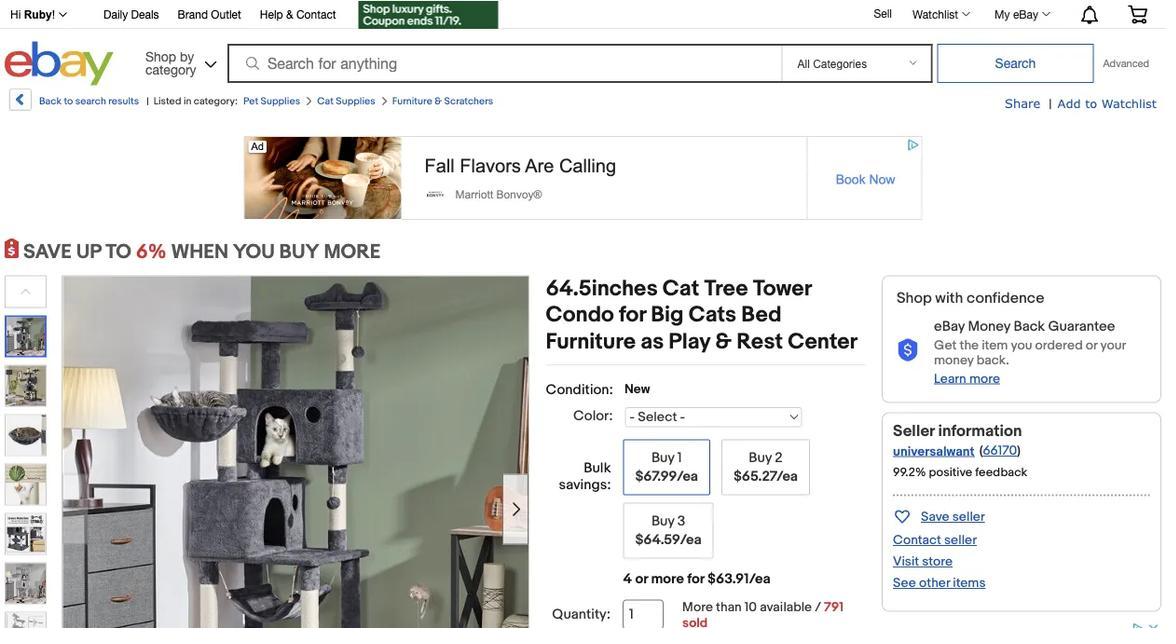 Task type: describe. For each thing, give the bounding box(es) containing it.
ruby
[[24, 8, 52, 21]]

item
[[982, 337, 1008, 353]]

save
[[921, 509, 950, 525]]

big
[[651, 302, 684, 329]]

rest
[[737, 329, 783, 355]]

bulk savings:
[[559, 460, 611, 494]]

with details__icon image
[[897, 339, 919, 362]]

get
[[934, 337, 957, 353]]

/
[[815, 600, 821, 616]]

bulk
[[584, 460, 611, 477]]

more
[[324, 240, 381, 264]]

(
[[979, 443, 983, 459]]

money
[[968, 318, 1011, 335]]

shop for shop by category
[[145, 48, 176, 64]]

$67.99/ea
[[635, 468, 698, 485]]

ordered
[[1035, 337, 1083, 353]]

buy for buy 3
[[651, 513, 674, 530]]

your
[[1100, 337, 1126, 353]]

daily
[[103, 8, 128, 21]]

seller for save
[[952, 509, 985, 525]]

watchlist inside share | add to watchlist
[[1102, 96, 1157, 110]]

| inside share | add to watchlist
[[1049, 96, 1052, 112]]

bed
[[741, 302, 782, 329]]

help & contact
[[260, 8, 336, 21]]

watchlist link
[[902, 3, 979, 25]]

outlet
[[211, 8, 241, 21]]

picture 3 of 12 image
[[6, 415, 46, 455]]

buy for buy 2
[[749, 450, 772, 467]]

& inside 64.5inches cat tree tower condo for big cats bed furniture as play & rest center
[[715, 329, 732, 355]]

buy 3 $64.59/ea
[[635, 513, 702, 549]]

my
[[995, 7, 1010, 21]]

shop for shop with confidence
[[897, 289, 932, 308]]

than
[[716, 600, 742, 616]]

daily deals link
[[103, 5, 159, 26]]

account navigation
[[0, 0, 1162, 31]]

category
[[145, 62, 196, 77]]

ebay money back guarantee get the item you ordered or your money back. learn more
[[934, 318, 1126, 387]]

help & contact link
[[260, 5, 336, 26]]

share
[[1005, 96, 1041, 110]]

1 vertical spatial or
[[635, 571, 648, 588]]

learn more link
[[934, 371, 1000, 387]]

save up to 6% when you buy more
[[23, 240, 381, 264]]

$63.91/ea
[[708, 571, 771, 588]]

scratchers
[[444, 95, 493, 107]]

contact seller visit store see other items
[[893, 533, 986, 591]]

shop by category button
[[137, 41, 221, 82]]

to
[[106, 240, 131, 264]]

furniture inside 64.5inches cat tree tower condo for big cats bed furniture as play & rest center
[[546, 329, 636, 355]]

64.5inches
[[546, 275, 658, 302]]

1 vertical spatial advertisement region
[[882, 621, 1162, 628]]

condition:
[[546, 382, 613, 399]]

new
[[624, 381, 650, 397]]

as
[[641, 329, 664, 355]]

pet
[[243, 95, 258, 107]]

791
[[824, 600, 844, 616]]

4 or more for $63.91/ea
[[623, 571, 771, 588]]

more than 10 available /
[[682, 600, 824, 616]]

to inside back to search results link
[[64, 95, 73, 107]]

contact inside account navigation
[[296, 8, 336, 21]]

center
[[788, 329, 858, 355]]

back to search results link
[[7, 89, 139, 117]]

| listed in category:
[[147, 95, 238, 107]]

see
[[893, 576, 916, 591]]

!
[[52, 8, 55, 21]]

information
[[938, 422, 1022, 441]]

items
[[953, 576, 986, 591]]

quantity:
[[552, 606, 611, 623]]

save seller button
[[893, 506, 985, 527]]

picture 5 of 12 image
[[6, 514, 46, 554]]

share | add to watchlist
[[1005, 96, 1157, 112]]

universalwant link
[[893, 444, 975, 460]]

64.5inches cat tree tower condo for big cats bed furniture as play & rest center
[[546, 275, 858, 355]]

in
[[184, 95, 191, 107]]

positive
[[929, 465, 973, 480]]

6%
[[136, 240, 167, 264]]

brand outlet
[[178, 8, 241, 21]]

64.5inches cat tree tower condo for big cats bed furniture as play & rest center - picture 1 of 12 image
[[62, 274, 529, 628]]

available
[[760, 600, 812, 616]]

0 horizontal spatial furniture
[[392, 95, 432, 107]]

ebay inside account navigation
[[1013, 7, 1038, 21]]

advanced
[[1103, 57, 1149, 69]]

shop by category
[[145, 48, 196, 77]]

furniture & scratchers link
[[392, 95, 493, 107]]

picture 1 of 12 image
[[7, 317, 45, 356]]

listed
[[154, 95, 181, 107]]



Task type: locate. For each thing, give the bounding box(es) containing it.
seller down save seller
[[944, 533, 977, 549]]

category:
[[194, 95, 238, 107]]

guarantee
[[1048, 318, 1115, 335]]

1 vertical spatial back
[[1014, 318, 1045, 335]]

to right add
[[1085, 96, 1097, 110]]

shop left with on the top right
[[897, 289, 932, 308]]

picture 2 of 12 image
[[6, 366, 46, 406]]

supplies for pet supplies
[[261, 95, 300, 107]]

you
[[233, 240, 275, 264]]

to
[[64, 95, 73, 107], [1085, 96, 1097, 110]]

1 horizontal spatial back
[[1014, 318, 1045, 335]]

to left search
[[64, 95, 73, 107]]

contact right the help
[[296, 8, 336, 21]]

watchlist down the advanced 'link' at top
[[1102, 96, 1157, 110]]

1 horizontal spatial watchlist
[[1102, 96, 1157, 110]]

0 horizontal spatial to
[[64, 95, 73, 107]]

back up the you
[[1014, 318, 1045, 335]]

66170 link
[[983, 443, 1017, 459]]

results
[[108, 95, 139, 107]]

2 supplies from the left
[[336, 95, 375, 107]]

cat right pet supplies
[[317, 95, 334, 107]]

shop by category banner
[[0, 0, 1162, 90]]

1 vertical spatial &
[[435, 95, 442, 107]]

tree
[[704, 275, 748, 302]]

sold
[[682, 616, 708, 628]]

to inside share | add to watchlist
[[1085, 96, 1097, 110]]

1 vertical spatial shop
[[897, 289, 932, 308]]

more down $64.59/ea on the right
[[651, 571, 684, 588]]

0 horizontal spatial back
[[39, 95, 62, 107]]

1 vertical spatial watchlist
[[1102, 96, 1157, 110]]

2 vertical spatial &
[[715, 329, 732, 355]]

1 horizontal spatial &
[[435, 95, 442, 107]]

cat supplies
[[317, 95, 375, 107]]

ebay inside the ebay money back guarantee get the item you ordered or your money back. learn more
[[934, 318, 965, 335]]

watchlist inside account navigation
[[913, 7, 958, 21]]

brand
[[178, 8, 208, 21]]

help
[[260, 8, 283, 21]]

share button
[[1005, 95, 1041, 112]]

back left search
[[39, 95, 62, 107]]

1 vertical spatial furniture
[[546, 329, 636, 355]]

shop left "by"
[[145, 48, 176, 64]]

0 horizontal spatial shop
[[145, 48, 176, 64]]

& inside account navigation
[[286, 8, 293, 21]]

more down back.
[[969, 371, 1000, 387]]

advanced link
[[1094, 45, 1159, 82]]

buy inside buy 1 $67.99/ea
[[652, 450, 674, 467]]

buy left 1 on the right bottom
[[652, 450, 674, 467]]

money
[[934, 352, 974, 368]]

pet supplies
[[243, 95, 300, 107]]

0 vertical spatial furniture
[[392, 95, 432, 107]]

| left add
[[1049, 96, 1052, 112]]

buy inside buy 2 $65.27/ea
[[749, 450, 772, 467]]

back to search results
[[39, 95, 139, 107]]

more inside the ebay money back guarantee get the item you ordered or your money back. learn more
[[969, 371, 1000, 387]]

picture 4 of 12 image
[[6, 465, 46, 505]]

0 horizontal spatial more
[[651, 571, 684, 588]]

sell link
[[865, 7, 900, 20]]

none submit inside shop by category banner
[[937, 44, 1094, 83]]

feedback
[[975, 465, 1028, 480]]

cat left tree
[[663, 275, 699, 302]]

back
[[39, 95, 62, 107], [1014, 318, 1045, 335]]

supplies for cat supplies
[[336, 95, 375, 107]]

watchlist
[[913, 7, 958, 21], [1102, 96, 1157, 110]]

0 vertical spatial for
[[619, 302, 646, 329]]

sell
[[874, 7, 892, 20]]

confidence
[[967, 289, 1045, 308]]

ebay up the get
[[934, 318, 965, 335]]

furniture
[[392, 95, 432, 107], [546, 329, 636, 355]]

1 horizontal spatial to
[[1085, 96, 1097, 110]]

picture 6 of 12 image
[[6, 564, 46, 604]]

buy inside buy 3 $64.59/ea
[[651, 513, 674, 530]]

0 vertical spatial ebay
[[1013, 7, 1038, 21]]

cat supplies link
[[317, 95, 375, 107]]

| left 'listed'
[[147, 95, 149, 107]]

791 sold
[[682, 600, 844, 628]]

for inside 64.5inches cat tree tower condo for big cats bed furniture as play & rest center
[[619, 302, 646, 329]]

by
[[180, 48, 194, 64]]

seller for contact
[[944, 533, 977, 549]]

contact inside contact seller visit store see other items
[[893, 533, 941, 549]]

buy
[[652, 450, 674, 467], [749, 450, 772, 467], [651, 513, 674, 530]]

0 horizontal spatial or
[[635, 571, 648, 588]]

1 vertical spatial ebay
[[934, 318, 965, 335]]

shop inside "shop by category"
[[145, 48, 176, 64]]

or right '4'
[[635, 571, 648, 588]]

supplies
[[261, 95, 300, 107], [336, 95, 375, 107]]

when
[[171, 240, 228, 264]]

buy
[[279, 240, 319, 264]]

1
[[678, 450, 682, 467]]

0 vertical spatial back
[[39, 95, 62, 107]]

brand outlet link
[[178, 5, 241, 26]]

0 horizontal spatial watchlist
[[913, 7, 958, 21]]

0 horizontal spatial ebay
[[934, 318, 965, 335]]

get the coupon image
[[359, 1, 498, 29]]

my ebay
[[995, 7, 1038, 21]]

universalwant
[[893, 444, 975, 460]]

1 horizontal spatial for
[[687, 571, 704, 588]]

color
[[573, 407, 609, 424]]

1 horizontal spatial supplies
[[336, 95, 375, 107]]

buy left 3
[[651, 513, 674, 530]]

furniture up condition:
[[546, 329, 636, 355]]

more
[[969, 371, 1000, 387], [651, 571, 684, 588]]

3
[[677, 513, 685, 530]]

1 horizontal spatial shop
[[897, 289, 932, 308]]

seller
[[952, 509, 985, 525], [944, 533, 977, 549]]

condo
[[546, 302, 614, 329]]

0 vertical spatial advertisement region
[[244, 136, 922, 220]]

1 horizontal spatial more
[[969, 371, 1000, 387]]

& right play
[[715, 329, 732, 355]]

add to watchlist link
[[1058, 95, 1157, 112]]

furniture & scratchers
[[392, 95, 493, 107]]

shop with confidence
[[897, 289, 1045, 308]]

watchlist right "sell" link at the top of the page
[[913, 7, 958, 21]]

0 vertical spatial seller
[[952, 509, 985, 525]]

1 vertical spatial contact
[[893, 533, 941, 549]]

66170
[[983, 443, 1017, 459]]

picture 7 of 12 image
[[6, 613, 46, 628]]

& left scratchers
[[435, 95, 442, 107]]

for up more
[[687, 571, 704, 588]]

10
[[745, 600, 757, 616]]

cat inside 64.5inches cat tree tower condo for big cats bed furniture as play & rest center
[[663, 275, 699, 302]]

Quantity: text field
[[623, 600, 664, 628]]

0 vertical spatial &
[[286, 8, 293, 21]]

back inside the ebay money back guarantee get the item you ordered or your money back. learn more
[[1014, 318, 1045, 335]]

buy left the 2
[[749, 450, 772, 467]]

1 horizontal spatial |
[[1049, 96, 1052, 112]]

1 horizontal spatial or
[[1086, 337, 1098, 353]]

0 horizontal spatial &
[[286, 8, 293, 21]]

&
[[286, 8, 293, 21], [435, 95, 442, 107], [715, 329, 732, 355]]

seller
[[893, 422, 935, 441]]

2 horizontal spatial &
[[715, 329, 732, 355]]

see other items link
[[893, 576, 986, 591]]

1 vertical spatial more
[[651, 571, 684, 588]]

& for help
[[286, 8, 293, 21]]

tower
[[753, 275, 811, 302]]

supplies right 'pet'
[[261, 95, 300, 107]]

back.
[[977, 352, 1009, 368]]

1 to from the left
[[64, 95, 73, 107]]

your shopping cart image
[[1127, 5, 1148, 24]]

1 vertical spatial for
[[687, 571, 704, 588]]

save
[[23, 240, 72, 264]]

1 horizontal spatial furniture
[[546, 329, 636, 355]]

pet supplies link
[[243, 95, 300, 107]]

or
[[1086, 337, 1098, 353], [635, 571, 648, 588]]

the
[[960, 337, 979, 353]]

0 horizontal spatial supplies
[[261, 95, 300, 107]]

ebay right my
[[1013, 7, 1038, 21]]

visit store link
[[893, 554, 953, 570]]

0 horizontal spatial |
[[147, 95, 149, 107]]

& right the help
[[286, 8, 293, 21]]

furniture left scratchers
[[392, 95, 432, 107]]

store
[[922, 554, 953, 570]]

deals
[[131, 8, 159, 21]]

0 horizontal spatial for
[[619, 302, 646, 329]]

advertisement region
[[244, 136, 922, 220], [882, 621, 1162, 628]]

2 to from the left
[[1085, 96, 1097, 110]]

0 horizontal spatial contact
[[296, 8, 336, 21]]

contact seller link
[[893, 533, 977, 549]]

seller right save at bottom right
[[952, 509, 985, 525]]

hi
[[10, 8, 21, 21]]

4
[[623, 571, 632, 588]]

more
[[682, 600, 713, 616]]

1 horizontal spatial contact
[[893, 533, 941, 549]]

daily deals
[[103, 8, 159, 21]]

1 horizontal spatial ebay
[[1013, 7, 1038, 21]]

Search for anything text field
[[230, 46, 778, 81]]

2
[[775, 450, 783, 467]]

seller information universalwant ( 66170 ) 99.2% positive feedback
[[893, 422, 1028, 480]]

for left big on the right of page
[[619, 302, 646, 329]]

with
[[935, 289, 963, 308]]

supplies right pet supplies
[[336, 95, 375, 107]]

& for furniture
[[435, 95, 442, 107]]

1 vertical spatial seller
[[944, 533, 977, 549]]

seller inside contact seller visit store see other items
[[944, 533, 977, 549]]

$65.27/ea
[[734, 468, 798, 485]]

0 vertical spatial shop
[[145, 48, 176, 64]]

None submit
[[937, 44, 1094, 83]]

0 vertical spatial more
[[969, 371, 1000, 387]]

0 vertical spatial contact
[[296, 8, 336, 21]]

add
[[1058, 96, 1081, 110]]

1 vertical spatial cat
[[663, 275, 699, 302]]

save seller
[[921, 509, 985, 525]]

0 vertical spatial cat
[[317, 95, 334, 107]]

or down "guarantee"
[[1086, 337, 1098, 353]]

search
[[75, 95, 106, 107]]

contact
[[296, 8, 336, 21], [893, 533, 941, 549]]

or inside the ebay money back guarantee get the item you ordered or your money back. learn more
[[1086, 337, 1098, 353]]

1 supplies from the left
[[261, 95, 300, 107]]

contact up visit store link
[[893, 533, 941, 549]]

you
[[1011, 337, 1032, 353]]

0 horizontal spatial cat
[[317, 95, 334, 107]]

1 horizontal spatial cat
[[663, 275, 699, 302]]

buy for buy 1
[[652, 450, 674, 467]]

)
[[1017, 443, 1021, 459]]

$64.59/ea
[[635, 532, 702, 549]]

0 vertical spatial watchlist
[[913, 7, 958, 21]]

seller inside button
[[952, 509, 985, 525]]

0 vertical spatial or
[[1086, 337, 1098, 353]]

visit
[[893, 554, 919, 570]]



Task type: vqa. For each thing, say whether or not it's contained in the screenshot.
the Share | Add to Watchlist
yes



